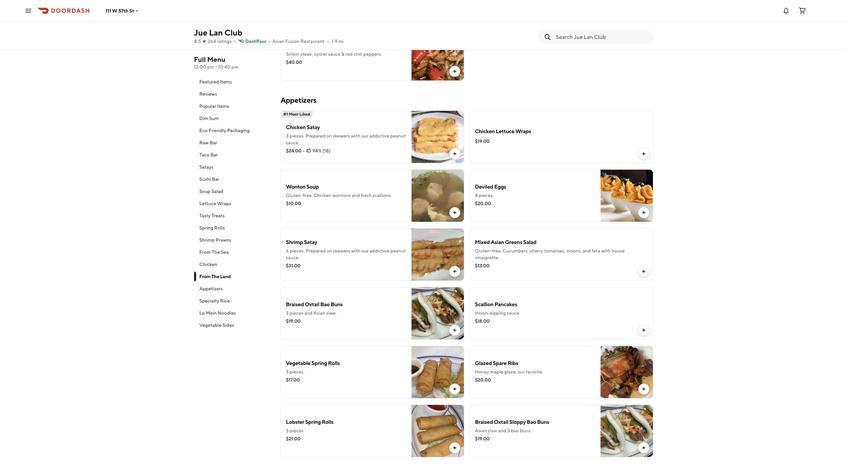 Task type: locate. For each thing, give the bounding box(es) containing it.
prepared up 94%
[[306, 133, 326, 139]]

raw bar button
[[194, 137, 273, 149]]

0 vertical spatial $20.00
[[475, 201, 491, 206]]

0 vertical spatial bar
[[210, 140, 217, 145]]

prepared inside chicken satay 3 pieces. prepared on skewers with our addictive peanut sauce.
[[306, 133, 326, 139]]

pieces. inside chicken satay 3 pieces. prepared on skewers with our addictive peanut sauce.
[[290, 133, 305, 139]]

braised for braised oxtail sloppy bao buns
[[475, 419, 493, 426]]

addictive inside chicken satay 3 pieces. prepared on skewers with our addictive peanut sauce.
[[370, 133, 390, 139]]

from inside button
[[199, 250, 211, 255]]

-
[[215, 64, 217, 70]]

2 skewers from the top
[[333, 248, 350, 254]]

and right hot
[[296, 42, 305, 49]]

the left sea at the bottom left
[[212, 250, 220, 255]]

and right slaw
[[498, 428, 507, 434]]

1 vertical spatial on
[[327, 248, 332, 254]]

w
[[112, 8, 117, 13]]

braised up pieces
[[286, 301, 304, 308]]

1 horizontal spatial braised
[[475, 419, 493, 426]]

0 horizontal spatial vegetable
[[199, 323, 222, 328]]

the for land
[[211, 274, 219, 279]]

items for popular items
[[217, 104, 229, 109]]

bar for sushi bar
[[212, 177, 219, 182]]

1 vertical spatial wraps
[[217, 201, 231, 206]]

0 horizontal spatial shrimp
[[199, 238, 215, 243]]

1 on from the top
[[327, 133, 332, 139]]

$17.00
[[286, 378, 300, 383]]

264
[[208, 39, 216, 44]]

$20.00 inside deviled eggs 4 pieces. $20.00
[[475, 201, 491, 206]]

1 vertical spatial our
[[362, 248, 369, 254]]

111
[[106, 8, 111, 13]]

0 vertical spatial our
[[361, 133, 369, 139]]

1 from from the top
[[199, 250, 211, 255]]

1 horizontal spatial soup
[[307, 184, 319, 190]]

$19.00 down slaw
[[475, 436, 490, 442]]

treats
[[212, 213, 225, 219]]

0 vertical spatial spring
[[199, 225, 213, 231]]

addictive inside shrimp satay 6 pieces. prepared on skewers with our addictive peanut sauce. $31.00
[[370, 248, 390, 254]]

bar inside "sushi bar" "button"
[[212, 177, 219, 182]]

soup right wonton
[[307, 184, 319, 190]]

sea
[[221, 250, 229, 255]]

rolls for lobster spring rolls
[[322, 419, 334, 426]]

rolls for vegetable spring rolls
[[328, 360, 340, 367]]

satay inside chicken satay 3 pieces. prepared on skewers with our addictive peanut sauce.
[[307, 124, 320, 131]]

rolls inside 'button'
[[214, 225, 225, 231]]

0 horizontal spatial gluten-
[[286, 193, 303, 198]]

pieces. up $17.00
[[290, 369, 305, 375]]

pieces.
[[290, 133, 305, 139], [479, 193, 494, 198], [290, 248, 305, 254], [290, 369, 305, 375], [290, 428, 305, 434]]

2 vertical spatial sauce.
[[507, 311, 521, 316]]

items for featured items
[[220, 79, 232, 85]]

0 horizontal spatial salad
[[212, 189, 223, 194]]

satay inside shrimp satay 6 pieces. prepared on skewers with our addictive peanut sauce. $31.00
[[304, 239, 317, 246]]

#1 most liked
[[283, 112, 310, 117]]

pieces. inside shrimp satay 6 pieces. prepared on skewers with our addictive peanut sauce. $31.00
[[290, 248, 305, 254]]

oxtail for bao
[[305, 301, 320, 308]]

0 vertical spatial items
[[220, 79, 232, 85]]

friendly
[[209, 128, 226, 133]]

2 vertical spatial our
[[518, 369, 525, 375]]

1 vertical spatial gluten-
[[475, 248, 492, 254]]

1 vertical spatial lettuce
[[199, 201, 216, 206]]

lobster spring rolls image
[[412, 405, 464, 458]]

asian left hot
[[273, 39, 284, 44]]

chicken inside button
[[199, 262, 217, 267]]

$20.00 down 4
[[475, 201, 491, 206]]

3 left bao
[[507, 428, 510, 434]]

0 vertical spatial addictive
[[370, 133, 390, 139]]

2 peanut from the top
[[391, 248, 406, 254]]

12:00
[[194, 64, 206, 70]]

oxtail inside braised oxtail bao buns 3 pieces and asian slaw. $19.00
[[305, 301, 320, 308]]

1 vertical spatial skewers
[[333, 248, 350, 254]]

0 vertical spatial buns
[[331, 301, 343, 308]]

add item to cart image for chicken satay
[[452, 151, 458, 157]]

2 pm from the left
[[232, 64, 239, 70]]

264 ratings •
[[208, 39, 236, 44]]

lettuce wraps button
[[194, 198, 273, 210]]

our inside chicken satay 3 pieces. prepared on skewers with our addictive peanut sauce.
[[361, 133, 369, 139]]

hot
[[286, 42, 295, 49]]

2 vertical spatial $19.00
[[475, 436, 490, 442]]

0 vertical spatial rolls
[[214, 225, 225, 231]]

vegetable up $17.00
[[286, 360, 311, 367]]

2 vertical spatial spring
[[305, 419, 321, 426]]

bar inside raw bar button
[[210, 140, 217, 145]]

0 horizontal spatial bao
[[321, 301, 330, 308]]

1 horizontal spatial shrimp
[[286, 239, 303, 246]]

st
[[129, 8, 134, 13]]

add item to cart image for gluten-free. chicken wontons and fresh scallions.
[[452, 210, 458, 216]]

$20.00
[[475, 201, 491, 206], [475, 378, 491, 383]]

asian fusion restaurant • 1.9 mi
[[273, 39, 344, 44]]

spring
[[199, 225, 213, 231], [312, 360, 327, 367], [305, 419, 321, 426]]

chicken inside chicken satay 3 pieces. prepared on skewers with our addictive peanut sauce.
[[286, 124, 306, 131]]

braised up slaw
[[475, 419, 493, 426]]

menu
[[207, 55, 226, 63]]

0 horizontal spatial oxtail
[[305, 301, 320, 308]]

and
[[296, 42, 305, 49], [352, 193, 360, 198], [583, 248, 591, 254], [305, 311, 313, 316], [498, 428, 507, 434]]

dashpass •
[[245, 39, 270, 44]]

items up reviews button
[[220, 79, 232, 85]]

pieces. inside deviled eggs 4 pieces. $20.00
[[479, 193, 494, 198]]

full
[[194, 55, 206, 63]]

$20.00 down honey
[[475, 378, 491, 383]]

popular items button
[[194, 100, 273, 112]]

vegetable for spring
[[286, 360, 311, 367]]

peanut inside chicken satay 3 pieces. prepared on skewers with our addictive peanut sauce.
[[391, 133, 406, 139]]

sauce. for shrimp
[[286, 255, 300, 261]]

soup inside button
[[199, 189, 211, 194]]

1 horizontal spatial vegetable
[[286, 360, 311, 367]]

2 prepared from the top
[[306, 248, 326, 254]]

free. up 'vinaigrette.' on the right bottom
[[492, 248, 502, 254]]

1 vertical spatial satay
[[304, 239, 317, 246]]

shrimp up 6
[[286, 239, 303, 246]]

taco bar
[[199, 152, 218, 158]]

spicy
[[306, 42, 319, 49]]

bao inside braised oxtail bao buns 3 pieces and asian slaw. $19.00
[[321, 301, 330, 308]]

shrimp inside button
[[199, 238, 215, 243]]

buns
[[331, 301, 343, 308], [537, 419, 550, 426]]

1 horizontal spatial oxtail
[[494, 419, 509, 426]]

1 vertical spatial sauce.
[[286, 255, 300, 261]]

salad inside mixed asian greens salad gluten-free. cucumbers, cherry tomatoes, onions, and feta with house vinaigrette. $13.00
[[524, 239, 537, 246]]

the left land
[[211, 274, 219, 279]]

shrimp prawns button
[[194, 234, 273, 246]]

1 vertical spatial salad
[[524, 239, 537, 246]]

vegetable down mein
[[199, 323, 222, 328]]

bar inside taco bar button
[[211, 152, 218, 158]]

sauce. inside the scallion pancakes hoisin dipping sauce. $18.00
[[507, 311, 521, 316]]

salad inside button
[[212, 189, 223, 194]]

shrimp for satay
[[286, 239, 303, 246]]

rolls inside vegetable spring rolls 3 pieces. $17.00
[[328, 360, 340, 367]]

0 vertical spatial peanut
[[391, 133, 406, 139]]

0 vertical spatial braised
[[286, 301, 304, 308]]

packaging
[[227, 128, 250, 133]]

bao
[[321, 301, 330, 308], [527, 419, 536, 426]]

deviled eggs image
[[601, 170, 653, 222]]

scallion pancakes hoisin dipping sauce. $18.00
[[475, 301, 521, 324]]

1 peanut from the top
[[391, 133, 406, 139]]

on
[[327, 133, 332, 139], [327, 248, 332, 254]]

gluten- inside wonton soup gluten-free. chicken wontons and fresh scallions. $10.00
[[286, 193, 303, 198]]

sauce. for chicken
[[286, 140, 300, 145]]

pieces. for chicken
[[290, 133, 305, 139]]

satays
[[199, 164, 213, 170]]

bar
[[210, 140, 217, 145], [211, 152, 218, 158], [212, 177, 219, 182]]

skewers inside chicken satay 3 pieces. prepared on skewers with our addictive peanut sauce.
[[333, 133, 350, 139]]

lo mein noodles
[[199, 311, 236, 316]]

fresh
[[361, 193, 372, 198]]

the for sea
[[212, 250, 220, 255]]

gluten- up $10.00
[[286, 193, 303, 198]]

1 skewers from the top
[[333, 133, 350, 139]]

pm right 10:40 on the top of page
[[232, 64, 239, 70]]

salad up cherry
[[524, 239, 537, 246]]

1 horizontal spatial pm
[[232, 64, 239, 70]]

spring inside lobster spring rolls 3 pieces. $21.00
[[305, 419, 321, 426]]

0 horizontal spatial pm
[[207, 64, 214, 70]]

0 vertical spatial oxtail
[[305, 301, 320, 308]]

1 vertical spatial bar
[[211, 152, 218, 158]]

0 vertical spatial on
[[327, 133, 332, 139]]

3 inside lobster spring rolls 3 pieces. $21.00
[[286, 428, 289, 434]]

• right $24.00
[[303, 148, 305, 154]]

peanut
[[391, 133, 406, 139], [391, 248, 406, 254]]

eco
[[199, 128, 208, 133]]

on for chicken
[[327, 133, 332, 139]]

0 horizontal spatial soup
[[199, 189, 211, 194]]

asian left slaw.
[[314, 311, 326, 316]]

sauce. up '$31.00'
[[286, 255, 300, 261]]

shrimp inside shrimp satay 6 pieces. prepared on skewers with our addictive peanut sauce. $31.00
[[286, 239, 303, 246]]

0 horizontal spatial free.
[[303, 193, 313, 198]]

scallion
[[475, 301, 494, 308]]

1 horizontal spatial free.
[[492, 248, 502, 254]]

and left fresh
[[352, 193, 360, 198]]

add item to cart image
[[452, 69, 458, 74], [641, 210, 647, 216], [452, 269, 458, 274], [641, 269, 647, 274], [641, 387, 647, 392], [452, 446, 458, 451]]

vegetable inside button
[[199, 323, 222, 328]]

0 horizontal spatial buns
[[331, 301, 343, 308]]

1 horizontal spatial wraps
[[516, 128, 531, 135]]

and inside braised oxtail bao buns 3 pieces and asian slaw. $19.00
[[305, 311, 313, 316]]

vegetable sides button
[[194, 319, 273, 332]]

sauce. inside shrimp satay 6 pieces. prepared on skewers with our addictive peanut sauce. $31.00
[[286, 255, 300, 261]]

the
[[212, 250, 220, 255], [211, 274, 219, 279]]

wraps
[[516, 128, 531, 135], [217, 201, 231, 206]]

0 vertical spatial from
[[199, 250, 211, 255]]

$19.00 down chicken lettuce wraps
[[475, 139, 490, 144]]

0 vertical spatial bao
[[321, 301, 330, 308]]

sauce. inside chicken satay 3 pieces. prepared on skewers with our addictive peanut sauce.
[[286, 140, 300, 145]]

spring inside vegetable spring rolls 3 pieces. $17.00
[[312, 360, 327, 367]]

items up sum
[[217, 104, 229, 109]]

chicken lettuce wraps
[[475, 128, 531, 135]]

free. down wonton
[[303, 193, 313, 198]]

from for from the sea
[[199, 250, 211, 255]]

3 up $17.00
[[286, 369, 289, 375]]

1 vertical spatial free.
[[492, 248, 502, 254]]

lobster
[[286, 419, 304, 426]]

lettuce wraps
[[199, 201, 231, 206]]

eggs
[[495, 184, 506, 190]]

asian right "mixed"
[[491, 239, 504, 246]]

1 vertical spatial braised
[[475, 419, 493, 426]]

1 vertical spatial peanut
[[391, 248, 406, 254]]

on inside shrimp satay 6 pieces. prepared on skewers with our addictive peanut sauce. $31.00
[[327, 248, 332, 254]]

featured
[[199, 79, 219, 85]]

dim sum
[[199, 116, 219, 121]]

with inside chicken satay 3 pieces. prepared on skewers with our addictive peanut sauce.
[[351, 133, 361, 139]]

pm
[[207, 64, 214, 70], [232, 64, 239, 70]]

0 vertical spatial $19.00
[[475, 139, 490, 144]]

hot and spicy beef sirloin steak, oyster sauce & red chili peppers. $40.00
[[286, 42, 382, 65]]

• left the 1.9
[[327, 39, 329, 44]]

peanut inside shrimp satay 6 pieces. prepared on skewers with our addictive peanut sauce. $31.00
[[391, 248, 406, 254]]

lo mein noodles button
[[194, 307, 273, 319]]

2 vertical spatial rolls
[[322, 419, 334, 426]]

sauce. up $24.00
[[286, 140, 300, 145]]

2 vertical spatial bar
[[212, 177, 219, 182]]

1 vertical spatial vegetable
[[286, 360, 311, 367]]

chicken for chicken
[[199, 262, 217, 267]]

slaw.
[[326, 311, 337, 316]]

tasty treats
[[199, 213, 225, 219]]

lettuce
[[496, 128, 515, 135], [199, 201, 216, 206]]

$19.00 down pieces
[[286, 319, 301, 324]]

and inside the hot and spicy beef sirloin steak, oyster sauce & red chili peppers. $40.00
[[296, 42, 305, 49]]

add item to cart image for hot and spicy beef
[[452, 69, 458, 74]]

shrimp down the spring rolls
[[199, 238, 215, 243]]

add item to cart image for lobster spring rolls
[[452, 446, 458, 451]]

Item Search search field
[[556, 33, 648, 41]]

from for from the land
[[199, 274, 211, 279]]

2 $20.00 from the top
[[475, 378, 491, 383]]

bao inside the 'braised oxtail sloppy bao buns asian slaw and 3 bao buns. $19.00'
[[527, 419, 536, 426]]

0 vertical spatial salad
[[212, 189, 223, 194]]

sauce.
[[286, 140, 300, 145], [286, 255, 300, 261], [507, 311, 521, 316]]

0 vertical spatial prepared
[[306, 133, 326, 139]]

chicken
[[286, 124, 306, 131], [475, 128, 495, 135], [314, 193, 332, 198], [199, 262, 217, 267]]

asian
[[273, 39, 284, 44], [491, 239, 504, 246], [314, 311, 326, 316], [475, 428, 487, 434]]

addictive
[[370, 133, 390, 139], [370, 248, 390, 254]]

gluten- inside mixed asian greens salad gluten-free. cucumbers, cherry tomatoes, onions, and feta with house vinaigrette. $13.00
[[475, 248, 492, 254]]

prepared inside shrimp satay 6 pieces. prepared on skewers with our addictive peanut sauce. $31.00
[[306, 248, 326, 254]]

braised inside braised oxtail bao buns 3 pieces and asian slaw. $19.00
[[286, 301, 304, 308]]

2 on from the top
[[327, 248, 332, 254]]

skewers for shrimp
[[333, 248, 350, 254]]

0 vertical spatial vegetable
[[199, 323, 222, 328]]

peanut for shrimp
[[391, 248, 406, 254]]

reviews
[[199, 91, 217, 97]]

pm left -
[[207, 64, 214, 70]]

1 prepared from the top
[[306, 133, 326, 139]]

1 horizontal spatial appetizers
[[281, 96, 317, 105]]

full menu 12:00 pm - 10:40 pm
[[194, 55, 239, 70]]

bao up slaw.
[[321, 301, 330, 308]]

pieces. right 6
[[290, 248, 305, 254]]

2 from from the top
[[199, 274, 211, 279]]

pieces. down deviled
[[479, 193, 494, 198]]

pancakes
[[495, 301, 517, 308]]

1 vertical spatial bao
[[527, 419, 536, 426]]

$31.00
[[286, 263, 301, 269]]

1 vertical spatial spring
[[312, 360, 327, 367]]

hot and spicy beef image
[[412, 28, 464, 81]]

1 horizontal spatial salad
[[524, 239, 537, 246]]

jue lan club
[[194, 28, 243, 37]]

chicken for chicken lettuce wraps
[[475, 128, 495, 135]]

spring rolls button
[[194, 222, 273, 234]]

1 vertical spatial prepared
[[306, 248, 326, 254]]

0 vertical spatial skewers
[[333, 133, 350, 139]]

3 up $24.00
[[286, 133, 289, 139]]

1 vertical spatial $19.00
[[286, 319, 301, 324]]

sides
[[223, 323, 234, 328]]

spring for lobster spring rolls
[[305, 419, 321, 426]]

1 vertical spatial buns
[[537, 419, 550, 426]]

lettuce inside button
[[199, 201, 216, 206]]

$19.00 inside braised oxtail bao buns 3 pieces and asian slaw. $19.00
[[286, 319, 301, 324]]

111 w 57th st
[[106, 8, 134, 13]]

ratings
[[217, 39, 232, 44]]

0 vertical spatial the
[[212, 250, 220, 255]]

restaurant
[[301, 39, 324, 44]]

bar right 'taco'
[[211, 152, 218, 158]]

pieces. up $24.00 •
[[290, 133, 305, 139]]

0 vertical spatial satay
[[307, 124, 320, 131]]

94% (18)
[[312, 148, 331, 154]]

1 horizontal spatial buns
[[537, 419, 550, 426]]

and right pieces
[[305, 311, 313, 316]]

peanut for chicken
[[391, 133, 406, 139]]

1 vertical spatial appetizers
[[199, 286, 223, 292]]

gluten- up 'vinaigrette.' on the right bottom
[[475, 248, 492, 254]]

0 horizontal spatial lettuce
[[199, 201, 216, 206]]

buns right sloppy
[[537, 419, 550, 426]]

prepared right 6
[[306, 248, 326, 254]]

soup down the sushi
[[199, 189, 211, 194]]

shrimp for prawns
[[199, 238, 215, 243]]

0 vertical spatial sauce.
[[286, 140, 300, 145]]

skewers for chicken
[[333, 133, 350, 139]]

appetizers up #1 most liked in the left of the page
[[281, 96, 317, 105]]

1 vertical spatial addictive
[[370, 248, 390, 254]]

add item to cart image for 3 pieces and asian slaw.
[[452, 328, 458, 333]]

1 vertical spatial from
[[199, 274, 211, 279]]

0 vertical spatial lettuce
[[496, 128, 515, 135]]

oxtail inside the 'braised oxtail sloppy bao buns asian slaw and 3 bao buns. $19.00'
[[494, 419, 509, 426]]

$19.00 inside the 'braised oxtail sloppy bao buns asian slaw and 3 bao buns. $19.00'
[[475, 436, 490, 442]]

rolls inside lobster spring rolls 3 pieces. $21.00
[[322, 419, 334, 426]]

0 horizontal spatial appetizers
[[199, 286, 223, 292]]

pieces. inside vegetable spring rolls 3 pieces. $17.00
[[290, 369, 305, 375]]

1 vertical spatial $20.00
[[475, 378, 491, 383]]

raw bar
[[199, 140, 217, 145]]

on inside chicken satay 3 pieces. prepared on skewers with our addictive peanut sauce.
[[327, 133, 332, 139]]

1 vertical spatial the
[[211, 274, 219, 279]]

1 $20.00 from the top
[[475, 201, 491, 206]]

from down shrimp prawns
[[199, 250, 211, 255]]

soup salad
[[199, 189, 223, 194]]

• right dashpass at the top
[[268, 39, 270, 44]]

$13.00
[[475, 263, 490, 269]]

3 left pieces
[[286, 311, 289, 316]]

bar for raw bar
[[210, 140, 217, 145]]

sauce. down pancakes
[[507, 311, 521, 316]]

slaw
[[488, 428, 497, 434]]

0 vertical spatial gluten-
[[286, 193, 303, 198]]

skewers inside shrimp satay 6 pieces. prepared on skewers with our addictive peanut sauce. $31.00
[[333, 248, 350, 254]]

bar right the raw
[[210, 140, 217, 145]]

1 horizontal spatial gluten-
[[475, 248, 492, 254]]

0 horizontal spatial wraps
[[217, 201, 231, 206]]

3 inside vegetable spring rolls 3 pieces. $17.00
[[286, 369, 289, 375]]

$19.00
[[475, 139, 490, 144], [286, 319, 301, 324], [475, 436, 490, 442]]

1 vertical spatial oxtail
[[494, 419, 509, 426]]

from left land
[[199, 274, 211, 279]]

appetizers up specialty
[[199, 286, 223, 292]]

wonton soup gluten-free. chicken wontons and fresh scallions. $10.00
[[286, 184, 392, 206]]

buns up slaw.
[[331, 301, 343, 308]]

add item to cart image
[[452, 151, 458, 157], [641, 151, 647, 157], [452, 210, 458, 216], [452, 328, 458, 333], [641, 328, 647, 333], [452, 387, 458, 392], [641, 446, 647, 451]]

the inside button
[[212, 250, 220, 255]]

3 up $21.00
[[286, 428, 289, 434]]

0 horizontal spatial braised
[[286, 301, 304, 308]]

pieces. down lobster
[[290, 428, 305, 434]]

and left feta
[[583, 248, 591, 254]]

addictive for chicken
[[370, 133, 390, 139]]

feta
[[592, 248, 601, 254]]

1 horizontal spatial bao
[[527, 419, 536, 426]]

braised inside the 'braised oxtail sloppy bao buns asian slaw and 3 bao buns. $19.00'
[[475, 419, 493, 426]]

bao
[[511, 428, 519, 434]]

1 vertical spatial rolls
[[328, 360, 340, 367]]

bar right the sushi
[[212, 177, 219, 182]]

1 vertical spatial items
[[217, 104, 229, 109]]

bao up buns.
[[527, 419, 536, 426]]

asian left slaw
[[475, 428, 487, 434]]

our inside shrimp satay 6 pieces. prepared on skewers with our addictive peanut sauce. $31.00
[[362, 248, 369, 254]]

vegetable inside vegetable spring rolls 3 pieces. $17.00
[[286, 360, 311, 367]]

0 vertical spatial free.
[[303, 193, 313, 198]]

salad up lettuce wraps
[[212, 189, 223, 194]]

with inside shrimp satay 6 pieces. prepared on skewers with our addictive peanut sauce. $31.00
[[351, 248, 361, 254]]



Task type: describe. For each thing, give the bounding box(es) containing it.
94%
[[312, 148, 322, 154]]

sum
[[209, 116, 219, 121]]

spring inside 'button'
[[199, 225, 213, 231]]

fusion
[[285, 39, 300, 44]]

rice
[[220, 298, 230, 304]]

0 vertical spatial wraps
[[516, 128, 531, 135]]

with for shrimp
[[351, 248, 361, 254]]

vegetable spring rolls image
[[412, 346, 464, 399]]

with for chicken
[[351, 133, 361, 139]]

3 inside braised oxtail bao buns 3 pieces and asian slaw. $19.00
[[286, 311, 289, 316]]

taco
[[199, 152, 210, 158]]

57th
[[118, 8, 128, 13]]

soup inside wonton soup gluten-free. chicken wontons and fresh scallions. $10.00
[[307, 184, 319, 190]]

club
[[225, 28, 243, 37]]

oyster
[[314, 51, 327, 57]]

bar for taco bar
[[211, 152, 218, 158]]

6
[[286, 248, 289, 254]]

taco bar button
[[194, 149, 273, 161]]

jue
[[194, 28, 208, 37]]

onions,
[[567, 248, 582, 254]]

appetizers inside button
[[199, 286, 223, 292]]

shrimp satay 6 pieces. prepared on skewers with our addictive peanut sauce. $31.00
[[286, 239, 406, 269]]

prepared for chicken
[[306, 133, 326, 139]]

red
[[346, 51, 353, 57]]

tomatoes,
[[544, 248, 566, 254]]

from the sea button
[[194, 246, 273, 258]]

asian inside mixed asian greens salad gluten-free. cucumbers, cherry tomatoes, onions, and feta with house vinaigrette. $13.00
[[491, 239, 504, 246]]

specialty rice
[[199, 298, 230, 304]]

with inside mixed asian greens salad gluten-free. cucumbers, cherry tomatoes, onions, and feta with house vinaigrette. $13.00
[[602, 248, 611, 254]]

maple
[[490, 369, 504, 375]]

asian inside the 'braised oxtail sloppy bao buns asian slaw and 3 bao buns. $19.00'
[[475, 428, 487, 434]]

braised oxtail bao buns 3 pieces and asian slaw. $19.00
[[286, 301, 343, 324]]

most
[[289, 112, 299, 117]]

3 inside the 'braised oxtail sloppy bao buns asian slaw and 3 bao buns. $19.00'
[[507, 428, 510, 434]]

deviled
[[475, 184, 494, 190]]

glaze.
[[505, 369, 517, 375]]

spring rolls
[[199, 225, 225, 231]]

ribs
[[508, 360, 518, 367]]

prepared for shrimp
[[306, 248, 326, 254]]

noodles
[[218, 311, 236, 316]]

and inside mixed asian greens salad gluten-free. cucumbers, cherry tomatoes, onions, and feta with house vinaigrette. $13.00
[[583, 248, 591, 254]]

chicken inside wonton soup gluten-free. chicken wontons and fresh scallions. $10.00
[[314, 193, 332, 198]]

lobster spring rolls 3 pieces. $21.00
[[286, 419, 334, 442]]

eco friendly packaging button
[[194, 125, 273, 137]]

dim sum button
[[194, 112, 273, 125]]

glazed spare ribs image
[[601, 346, 653, 399]]

wontons
[[333, 193, 351, 198]]

raw
[[199, 140, 209, 145]]

mi
[[339, 39, 344, 44]]

add item to cart image for asian slaw and 3 bao buns.
[[641, 446, 647, 451]]

satay for chicken
[[307, 124, 320, 131]]

buns inside the 'braised oxtail sloppy bao buns asian slaw and 3 bao buns. $19.00'
[[537, 419, 550, 426]]

chili
[[354, 51, 363, 57]]

add item to cart image for glazed spare ribs
[[641, 387, 647, 392]]

add item to cart image for shrimp satay
[[452, 269, 458, 274]]

sloppy
[[510, 419, 526, 426]]

free. inside mixed asian greens salad gluten-free. cucumbers, cherry tomatoes, onions, and feta with house vinaigrette. $13.00
[[492, 248, 502, 254]]

$10.00
[[286, 201, 301, 206]]

braised for braised oxtail bao buns
[[286, 301, 304, 308]]

mein
[[206, 311, 217, 316]]

popular
[[199, 104, 216, 109]]

wonton soup image
[[412, 170, 464, 222]]

glazed spare ribs honey maple glaze. our favorite. $20.00
[[475, 360, 544, 383]]

pow pow beef image
[[412, 0, 464, 22]]

land
[[220, 274, 231, 279]]

(18)
[[323, 148, 331, 154]]

filet mignon wok charred image
[[601, 0, 653, 22]]

$24.00 •
[[286, 148, 305, 154]]

oxtail for sloppy
[[494, 419, 509, 426]]

1 horizontal spatial lettuce
[[496, 128, 515, 135]]

vinaigrette.
[[475, 255, 500, 261]]

free. inside wonton soup gluten-free. chicken wontons and fresh scallions. $10.00
[[303, 193, 313, 198]]

vegetable for sides
[[199, 323, 222, 328]]

dim
[[199, 116, 208, 121]]

asian inside braised oxtail bao buns 3 pieces and asian slaw. $19.00
[[314, 311, 326, 316]]

soup salad button
[[194, 185, 273, 198]]

reviews button
[[194, 88, 273, 100]]

sushi bar
[[199, 177, 219, 182]]

1 pm from the left
[[207, 64, 214, 70]]

and inside the 'braised oxtail sloppy bao buns asian slaw and 3 bao buns. $19.00'
[[498, 428, 507, 434]]

eco friendly packaging
[[199, 128, 250, 133]]

111 w 57th st button
[[106, 8, 140, 13]]

dipping
[[490, 311, 506, 316]]

chicken satay image
[[412, 111, 464, 163]]

wonton
[[286, 184, 306, 190]]

lo
[[199, 311, 205, 316]]

&
[[342, 51, 345, 57]]

hoisin
[[475, 311, 489, 316]]

shrimp prawns
[[199, 238, 231, 243]]

our inside glazed spare ribs honey maple glaze. our favorite. $20.00
[[518, 369, 525, 375]]

$20.00 inside glazed spare ribs honey maple glaze. our favorite. $20.00
[[475, 378, 491, 383]]

add item to cart image for 3 pieces.
[[452, 387, 458, 392]]

cherry
[[530, 248, 544, 254]]

braised oxtail sloppy bao buns image
[[601, 405, 653, 458]]

on for shrimp
[[327, 248, 332, 254]]

spring for vegetable spring rolls
[[312, 360, 327, 367]]

• down club
[[234, 39, 236, 44]]

$24.00
[[286, 148, 302, 154]]

0 vertical spatial appetizers
[[281, 96, 317, 105]]

pieces. for deviled
[[479, 193, 494, 198]]

mixed asian greens salad gluten-free. cucumbers, cherry tomatoes, onions, and feta with house vinaigrette. $13.00
[[475, 239, 625, 269]]

pieces. inside lobster spring rolls 3 pieces. $21.00
[[290, 428, 305, 434]]

braised oxtail sloppy bao buns asian slaw and 3 bao buns. $19.00
[[475, 419, 550, 442]]

addictive for shrimp
[[370, 248, 390, 254]]

add item to cart image for deviled eggs
[[641, 210, 647, 216]]

buns inside braised oxtail bao buns 3 pieces and asian slaw. $19.00
[[331, 301, 343, 308]]

liked
[[300, 112, 310, 117]]

10:40
[[218, 64, 231, 70]]

1.9
[[332, 39, 338, 44]]

shrimp satay image
[[412, 228, 464, 281]]

pieces. for shrimp
[[290, 248, 305, 254]]

cucumbers,
[[503, 248, 529, 254]]

buns.
[[520, 428, 532, 434]]

chicken for chicken satay 3 pieces. prepared on skewers with our addictive peanut sauce.
[[286, 124, 306, 131]]

house
[[612, 248, 625, 254]]

satay for shrimp
[[304, 239, 317, 246]]

braised oxtail bao buns image
[[412, 287, 464, 340]]

0 items, open order cart image
[[799, 7, 807, 15]]

from the land
[[199, 274, 231, 279]]

open menu image
[[24, 7, 32, 15]]

chicken satay 3 pieces. prepared on skewers with our addictive peanut sauce.
[[286, 124, 406, 145]]

dashpass
[[245, 39, 266, 44]]

from the sea
[[199, 250, 229, 255]]

and inside wonton soup gluten-free. chicken wontons and fresh scallions. $10.00
[[352, 193, 360, 198]]

3 inside chicken satay 3 pieces. prepared on skewers with our addictive peanut sauce.
[[286, 133, 289, 139]]

#1
[[283, 112, 288, 117]]

our for chicken
[[361, 133, 369, 139]]

glazed
[[475, 360, 492, 367]]

our for shrimp
[[362, 248, 369, 254]]

wraps inside button
[[217, 201, 231, 206]]

sauce
[[328, 51, 341, 57]]

notification bell image
[[783, 7, 791, 15]]

scallions.
[[373, 193, 392, 198]]



Task type: vqa. For each thing, say whether or not it's contained in the screenshot.
peanut related to Chicken
yes



